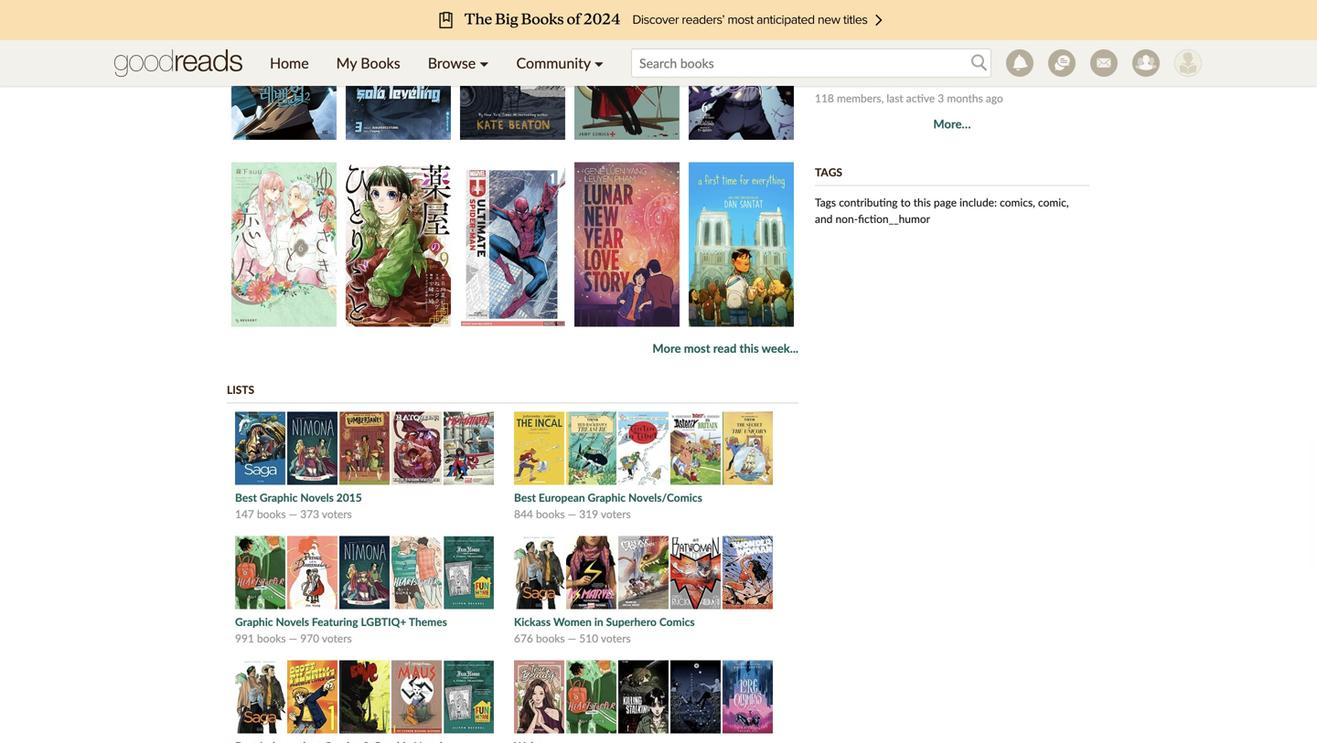 Task type: vqa. For each thing, say whether or not it's contained in the screenshot.
first "▾" from left
yes



Task type: describe. For each thing, give the bounding box(es) containing it.
2015
[[336, 491, 362, 504]]

get
[[852, 24, 873, 40]]

novels inside graphic novels featuring lgbtiq+ themes 991 books     —     970 voters
[[276, 615, 309, 629]]

books inside the 'best graphic novels 2015 147 books     —     373 voters'
[[257, 508, 286, 521]]

bone by jeff smith image
[[339, 661, 390, 734]]

browse
[[428, 54, 476, 72]]

my
[[336, 54, 357, 72]]

나 혼자만 레벨업 2 (solo leveling 2) image
[[231, 0, 337, 140]]

an
[[852, 42, 865, 55]]

ms. marvel, vol. 1 by g. willow wilson image
[[566, 536, 617, 610]]

an online book club for graphic novels. we read one book per month, with the next month's book b
[[852, 42, 1057, 88]]

menu containing home
[[256, 40, 618, 86]]

kickass women in superhero comics 676 books     —     510 voters
[[514, 615, 695, 645]]

graphic inside graphic novels featuring lgbtiq+ themes 991 books     —     970 voters
[[235, 615, 273, 629]]

months
[[947, 92, 983, 105]]

novels inside the 'best graphic novels 2015 147 books     —     373 voters'
[[300, 491, 334, 504]]

get graphic link
[[852, 24, 927, 40]]

rat queens, vol. 1 by kurtis j. wiebe image
[[618, 536, 669, 610]]

superhero
[[606, 615, 657, 629]]

rat queens, vol. 2 by kurtis j. wiebe image
[[392, 412, 442, 485]]

women
[[553, 615, 592, 629]]

b
[[920, 75, 926, 88]]

and
[[815, 212, 833, 226]]

asterix in britain by rené goscinny image
[[671, 412, 721, 485]]

ruby anderson image
[[1175, 49, 1202, 77]]

lore olympus by rachel  smythe image
[[723, 661, 773, 734]]

970
[[300, 632, 319, 645]]

non-
[[836, 212, 858, 226]]

graphic up 'online'
[[877, 24, 927, 40]]

true beauty, vol. 1 by yaongyi image
[[514, 661, 564, 734]]

lunar new year love story image
[[574, 162, 680, 327]]

club
[[927, 42, 947, 55]]

featuring
[[312, 615, 358, 629]]

voters inside the 'best graphic novels 2015 147 books     —     373 voters'
[[322, 508, 352, 521]]

best graphic novels 2015 147 books     —     373 voters
[[235, 491, 362, 521]]

get graphic
[[852, 24, 927, 40]]

more most read this week... link
[[653, 341, 799, 356]]

1 vertical spatial nimona by n.d. stevenson image
[[339, 536, 390, 610]]

next
[[1021, 59, 1043, 72]]

page
[[934, 196, 957, 209]]

with
[[979, 59, 1000, 72]]

▾ for community ▾
[[594, 54, 604, 72]]

ultimate spider-man (2024-) #1 image
[[460, 162, 565, 327]]

killing stalking season 1 by koogi image
[[618, 661, 669, 734]]

991
[[235, 632, 254, 645]]

week...
[[762, 341, 799, 356]]

members,
[[837, 92, 884, 105]]

tags for tags contributing to this page include: comics, comic, and non-fiction__humor
[[815, 196, 836, 209]]

0 horizontal spatial heartstopper by alice oseman image
[[235, 536, 285, 610]]

books inside best european graphic novels/comics 844 books     —     319 voters
[[536, 508, 565, 521]]

in
[[594, 615, 603, 629]]

my books
[[336, 54, 400, 72]]

lists link
[[227, 383, 254, 396]]

319
[[579, 508, 598, 521]]

the
[[1003, 59, 1019, 72]]

best for 844
[[514, 491, 536, 504]]

— inside best european graphic novels/comics 844 books     —     319 voters
[[568, 508, 576, 521]]

薬屋のひとりごと 9 [kusuriya no hitorigoto 9] (the apothecary diaries [nekokurage], #9) image
[[346, 162, 451, 327]]

…more
[[926, 75, 959, 88]]

— inside kickass women in superhero comics 676 books     —     510 voters
[[568, 632, 576, 645]]

the incal by alejandro jodorowsky image
[[514, 412, 564, 485]]

best european graphic novels/comics 844 books     —     319 voters
[[514, 491, 702, 521]]

per
[[924, 59, 939, 72]]

this for week...
[[740, 341, 759, 356]]

best european graphic novels/comics link
[[514, 491, 702, 504]]

ago
[[986, 92, 1003, 105]]

month,
[[942, 59, 976, 72]]

my group discussions image
[[1048, 49, 1076, 77]]

novels.
[[1005, 42, 1038, 55]]

my books link
[[323, 40, 414, 86]]

the prince and the dressmaker by jen wang image
[[287, 536, 338, 610]]

lgbtiq+
[[361, 615, 406, 629]]

solo leveling, vol. 6 image
[[689, 0, 794, 140]]

online
[[868, 42, 898, 55]]

contributing
[[839, 196, 898, 209]]

for
[[950, 42, 964, 55]]

get graphic image
[[815, 44, 843, 80]]

best graphic novels 2015 link
[[235, 491, 362, 504]]

graphic novels featuring lgbtiq+ themes 991 books     —     970 voters
[[235, 615, 447, 645]]

ゆびさきと恋々 6 (yubisaki to renren #6) image
[[231, 162, 337, 327]]

voters inside best european graphic novels/comics 844 books     —     319 voters
[[601, 508, 631, 521]]

118
[[815, 92, 834, 105]]

comic,
[[1038, 196, 1069, 209]]

676
[[514, 632, 533, 645]]

ms. marvel, vol. 2 by g. willow wilson image
[[444, 412, 494, 485]]



Task type: locate. For each thing, give the bounding box(es) containing it.
0 vertical spatial read
[[852, 59, 873, 72]]

2 tags from the top
[[815, 196, 836, 209]]

1 vertical spatial saga, volume 1 by brian k. vaughan image
[[235, 661, 285, 734]]

graphic inside best european graphic novels/comics 844 books     —     319 voters
[[588, 491, 626, 504]]

1 fun home by alison bechdel image from the top
[[444, 536, 494, 610]]

graphic novels featuring lgbtiq+ themes link
[[235, 615, 447, 629]]

novels
[[300, 491, 334, 504], [276, 615, 309, 629]]

home
[[270, 54, 309, 72]]

▾ right browse at the top left of page
[[480, 54, 489, 72]]

books down european
[[536, 508, 565, 521]]

▾ right community
[[594, 54, 604, 72]]

— inside graphic novels featuring lgbtiq+ themes 991 books     —     970 voters
[[289, 632, 297, 645]]

this
[[914, 196, 931, 209], [740, 341, 759, 356]]

nimona by n.d. stevenson image
[[287, 412, 338, 485], [339, 536, 390, 610]]

1 horizontal spatial nimona by n.d. stevenson image
[[339, 536, 390, 610]]

1 vertical spatial fun home by alison bechdel image
[[444, 661, 494, 734]]

read down an
[[852, 59, 873, 72]]

voters inside graphic novels featuring lgbtiq+ themes 991 books     —     970 voters
[[322, 632, 352, 645]]

1 horizontal spatial heartstopper by alice oseman image
[[392, 536, 442, 610]]

book left b
[[893, 75, 917, 88]]

…more 118 members,       last active 3 months ago
[[815, 75, 1003, 105]]

3
[[938, 92, 944, 105]]

books inside kickass women in superhero comics 676 books     —     510 voters
[[536, 632, 565, 645]]

1 vertical spatial read
[[713, 341, 737, 356]]

Search books text field
[[631, 48, 992, 78]]

novels/comics
[[628, 491, 702, 504]]

more… link
[[815, 116, 1090, 132]]

373
[[300, 508, 319, 521]]

this inside tags contributing to this page include: comics, comic, and non-fiction__humor
[[914, 196, 931, 209]]

themes
[[409, 615, 447, 629]]

graphic down saga, volume 5 by brian k. vaughan "image" on the left bottom
[[260, 491, 298, 504]]

tags inside tags contributing to this page include: comics, comic, and non-fiction__humor
[[815, 196, 836, 209]]

heartstopper by alice oseman image up themes
[[392, 536, 442, 610]]

heartstopper by alice oseman image left killing stalking season 1 by koogi image
[[566, 661, 617, 734]]

1 vertical spatial novels
[[276, 615, 309, 629]]

▾ for browse ▾
[[480, 54, 489, 72]]

books
[[361, 54, 400, 72]]

voters inside kickass women in superhero comics 676 books     —     510 voters
[[601, 632, 631, 645]]

1 tags from the top
[[815, 166, 842, 179]]

graphic up 319
[[588, 491, 626, 504]]

nimona by n.d. stevenson image up the best graphic novels 2015 link
[[287, 412, 338, 485]]

heartstopper by alice oseman image left the prince and the dressmaker by jen wang image
[[235, 536, 285, 610]]

voters down best european graphic novels/comics link
[[601, 508, 631, 521]]

voters down kickass women in superhero comics link
[[601, 632, 631, 645]]

0 horizontal spatial ▾
[[480, 54, 489, 72]]

lumberjanes, vol. 1 by n.d. stevenson image
[[339, 412, 390, 485]]

best
[[235, 491, 257, 504], [514, 491, 536, 504]]

books inside graphic novels featuring lgbtiq+ themes 991 books     —     970 voters
[[257, 632, 286, 645]]

2 best from the left
[[514, 491, 536, 504]]

tags
[[815, 166, 842, 179], [815, 196, 836, 209]]

read inside an online book club for graphic novels. we read one book per month, with the next month's book b
[[852, 59, 873, 72]]

batwoman by greg rucka image
[[671, 536, 721, 610]]

annarasumanara by ha il-kwon image
[[671, 661, 721, 734]]

saga, volume 5 by brian k. vaughan image
[[235, 412, 285, 485]]

0 vertical spatial nimona by n.d. stevenson image
[[287, 412, 338, 485]]

ducks: two years in the oil sands image
[[460, 0, 565, 140]]

read right the most
[[713, 341, 737, 356]]

0 horizontal spatial saga, volume 1 by brian k. vaughan image
[[235, 661, 285, 734]]

2 ▾ from the left
[[594, 54, 604, 72]]

books down kickass
[[536, 632, 565, 645]]

lists
[[227, 383, 254, 396]]

tags contributing to this page include: comics, comic, and non-fiction__humor
[[815, 196, 1069, 226]]

inbox image
[[1090, 49, 1118, 77]]

510
[[579, 632, 598, 645]]

more
[[653, 341, 681, 356]]

read
[[852, 59, 873, 72], [713, 341, 737, 356]]

— down women
[[568, 632, 576, 645]]

—
[[289, 508, 297, 521], [568, 508, 576, 521], [289, 632, 297, 645], [568, 632, 576, 645]]

kickass
[[514, 615, 551, 629]]

month's
[[852, 75, 890, 88]]

home link
[[256, 40, 323, 86]]

stud muffins image
[[815, 0, 843, 29]]

spy×family 3 (spyxfamily, #3) image
[[574, 0, 680, 140]]

2 fun home by alison bechdel image from the top
[[444, 661, 494, 734]]

most
[[684, 341, 710, 356]]

wonder woman, volume 1 by brian azzarello image
[[723, 536, 773, 610]]

community ▾
[[516, 54, 604, 72]]

best for 147
[[235, 491, 257, 504]]

saga, volume 1 by brian k. vaughan image
[[514, 536, 564, 610], [235, 661, 285, 734]]

0 vertical spatial fun home by alison bechdel image
[[444, 536, 494, 610]]

▾
[[480, 54, 489, 72], [594, 54, 604, 72]]

0 horizontal spatial nimona by n.d. stevenson image
[[287, 412, 338, 485]]

2 vertical spatial book
[[893, 75, 917, 88]]

0 horizontal spatial best
[[235, 491, 257, 504]]

2 horizontal spatial heartstopper by alice oseman image
[[566, 661, 617, 734]]

heartstopper by alice oseman image
[[235, 536, 285, 610], [392, 536, 442, 610], [566, 661, 617, 734]]

browse ▾
[[428, 54, 489, 72]]

saga, volume 1 by brian k. vaughan image for ms. marvel, vol. 1 by g. willow wilson "image"
[[514, 536, 564, 610]]

1 vertical spatial book
[[897, 59, 921, 72]]

0 vertical spatial saga, volume 1 by brian k. vaughan image
[[514, 536, 564, 610]]

more…
[[933, 117, 971, 131]]

1 horizontal spatial ▾
[[594, 54, 604, 72]]

novels up 970 in the left of the page
[[276, 615, 309, 629]]

saga, volume 1 by brian k. vaughan image left 'scott pilgrim's precious little life by bryan lee o'malley' "image"
[[235, 661, 285, 734]]

147
[[235, 508, 254, 521]]

best up 147
[[235, 491, 257, 504]]

red rackham's treasure by hergé image
[[566, 412, 617, 485]]

0 vertical spatial this
[[914, 196, 931, 209]]

books right 147
[[257, 508, 286, 521]]

community ▾ button
[[503, 40, 618, 86]]

0 vertical spatial tags
[[815, 166, 842, 179]]

last
[[887, 92, 904, 105]]

— left 970 in the left of the page
[[289, 632, 297, 645]]

tintin in tibet by hergé image
[[618, 412, 669, 485]]

scott pilgrim's precious little life by bryan lee o'malley image
[[287, 661, 338, 734]]

844
[[514, 508, 533, 521]]

0 vertical spatial novels
[[300, 491, 334, 504]]

a first time for everything image
[[689, 162, 794, 327]]

fun home by alison bechdel image for 'scott pilgrim's precious little life by bryan lee o'malley' "image"
[[444, 661, 494, 734]]

the secret of the unicorn by hergé image
[[723, 412, 773, 485]]

saga, volume 1 by brian k. vaughan image for 'scott pilgrim's precious little life by bryan lee o'malley' "image"
[[235, 661, 285, 734]]

comics
[[659, 615, 695, 629]]

0 horizontal spatial this
[[740, 341, 759, 356]]

1 horizontal spatial saga, volume 1 by brian k. vaughan image
[[514, 536, 564, 610]]

— left 373 on the left bottom of page
[[289, 508, 297, 521]]

graphic
[[877, 24, 927, 40], [260, 491, 298, 504], [588, 491, 626, 504], [235, 615, 273, 629]]

0 horizontal spatial read
[[713, 341, 737, 356]]

european
[[539, 491, 585, 504]]

fiction__humor
[[858, 212, 930, 226]]

▾ inside the community ▾ dropdown button
[[594, 54, 604, 72]]

best up 844
[[514, 491, 536, 504]]

notifications image
[[1006, 49, 1034, 77]]

voters down featuring
[[322, 632, 352, 645]]

1 best from the left
[[235, 491, 257, 504]]

Search for books to add to your shelves search field
[[631, 48, 992, 78]]

0 vertical spatial book
[[900, 42, 925, 55]]

graphic
[[967, 42, 1002, 55]]

1 vertical spatial this
[[740, 341, 759, 356]]

nimona by n.d. stevenson image right the prince and the dressmaker by jen wang image
[[339, 536, 390, 610]]

solo leveling 3 image
[[346, 0, 451, 140]]

books
[[257, 508, 286, 521], [536, 508, 565, 521], [257, 632, 286, 645], [536, 632, 565, 645]]

saga, volume 1 by brian k. vaughan image up kickass
[[514, 536, 564, 610]]

this for page
[[914, 196, 931, 209]]

book left the club
[[900, 42, 925, 55]]

▾ inside browse ▾ popup button
[[480, 54, 489, 72]]

fun home by alison bechdel image right maus i by art spiegelman image
[[444, 661, 494, 734]]

1 horizontal spatial best
[[514, 491, 536, 504]]

include:
[[960, 196, 997, 209]]

comics,
[[1000, 196, 1035, 209]]

friend requests image
[[1132, 49, 1160, 77]]

1 horizontal spatial this
[[914, 196, 931, 209]]

…more link
[[926, 75, 959, 88]]

fun home by alison bechdel image for the prince and the dressmaker by jen wang image
[[444, 536, 494, 610]]

best inside best european graphic novels/comics 844 books     —     319 voters
[[514, 491, 536, 504]]

graphic up 991
[[235, 615, 273, 629]]

voters
[[322, 508, 352, 521], [601, 508, 631, 521], [322, 632, 352, 645], [601, 632, 631, 645]]

book up b
[[897, 59, 921, 72]]

— left 319
[[568, 508, 576, 521]]

menu
[[256, 40, 618, 86]]

fun home by alison bechdel image up themes
[[444, 536, 494, 610]]

graphic inside the 'best graphic novels 2015 147 books     —     373 voters'
[[260, 491, 298, 504]]

1 horizontal spatial read
[[852, 59, 873, 72]]

more most read this week...
[[653, 341, 799, 356]]

one
[[876, 59, 894, 72]]

1 vertical spatial tags
[[815, 196, 836, 209]]

best inside the 'best graphic novels 2015 147 books     —     373 voters'
[[235, 491, 257, 504]]

novels up 373 on the left bottom of page
[[300, 491, 334, 504]]

1 ▾ from the left
[[480, 54, 489, 72]]

voters down 2015
[[322, 508, 352, 521]]

this left the week...
[[740, 341, 759, 356]]

active
[[906, 92, 935, 105]]

community
[[516, 54, 591, 72]]

kickass women in superhero comics link
[[514, 615, 695, 629]]

browse ▾ button
[[414, 40, 503, 86]]

— inside the 'best graphic novels 2015 147 books     —     373 voters'
[[289, 508, 297, 521]]

fun home by alison bechdel image
[[444, 536, 494, 610], [444, 661, 494, 734]]

tags for tags
[[815, 166, 842, 179]]

to
[[901, 196, 911, 209]]

maus i by art spiegelman image
[[392, 661, 442, 734]]

book
[[900, 42, 925, 55], [897, 59, 921, 72], [893, 75, 917, 88]]

books right 991
[[257, 632, 286, 645]]

we
[[1041, 42, 1057, 55]]

this right to
[[914, 196, 931, 209]]



